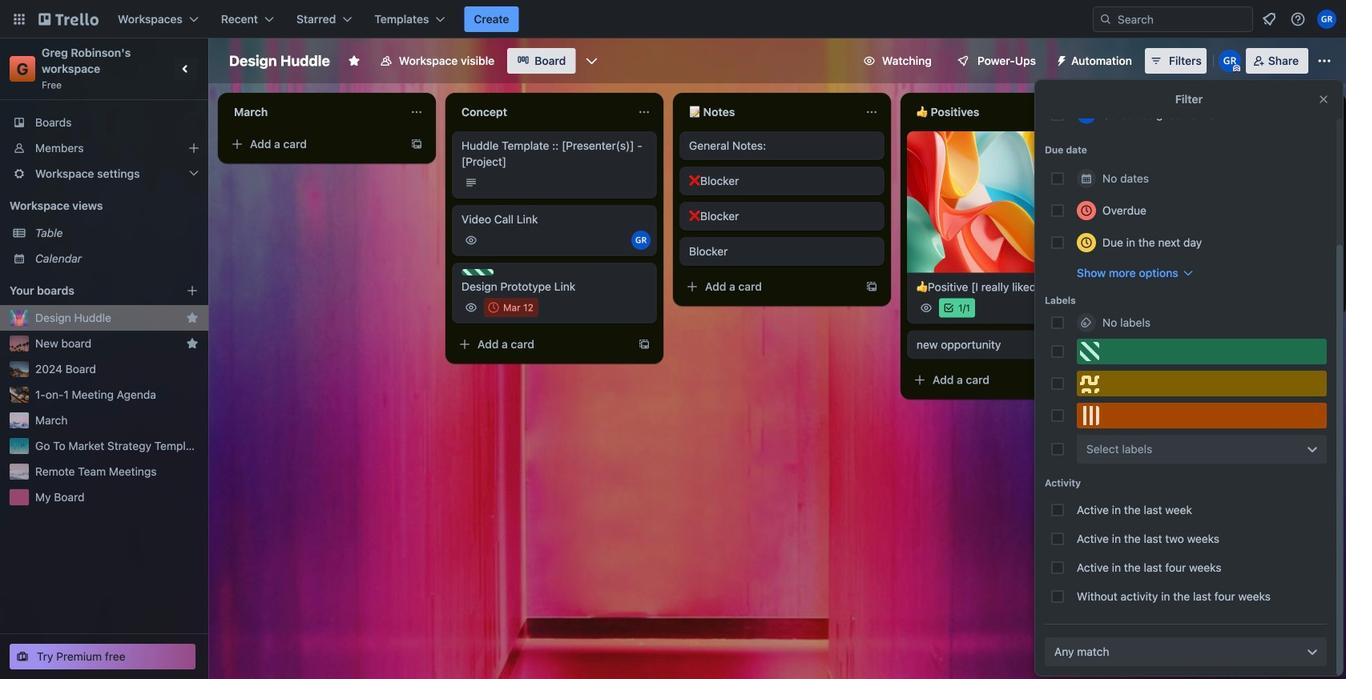 Task type: vqa. For each thing, say whether or not it's contained in the screenshot.
Color: orange, title: none element
yes



Task type: describe. For each thing, give the bounding box(es) containing it.
1 vertical spatial create from template… image
[[638, 338, 651, 351]]

show menu image
[[1317, 53, 1333, 69]]

color: yellow, title: none element
[[1077, 371, 1327, 397]]

color: green, title: none element
[[1077, 339, 1327, 365]]

open information menu image
[[1290, 11, 1306, 27]]

2 starred icon image from the top
[[186, 337, 199, 350]]

star or unstar board image
[[348, 54, 361, 67]]

Search field
[[1112, 8, 1253, 30]]

back to home image
[[38, 6, 99, 32]]

your boards with 8 items element
[[10, 281, 162, 301]]

color: orange, title: none element
[[1077, 403, 1327, 429]]

search image
[[1099, 13, 1112, 26]]

customize views image
[[584, 53, 600, 69]]

this member is an admin of this board. image
[[1233, 65, 1240, 72]]

1 horizontal spatial create from template… image
[[865, 280, 878, 293]]

2 vertical spatial create from template… image
[[1093, 374, 1106, 387]]

Board name text field
[[221, 48, 338, 74]]



Task type: locate. For each thing, give the bounding box(es) containing it.
0 horizontal spatial create from template… image
[[638, 338, 651, 351]]

sm image
[[1049, 48, 1071, 71]]

create from template… image
[[865, 280, 878, 293], [638, 338, 651, 351], [1093, 374, 1106, 387]]

None text field
[[907, 99, 1087, 125]]

add board image
[[186, 284, 199, 297]]

None checkbox
[[1144, 215, 1194, 234]]

0 vertical spatial create from template… image
[[865, 280, 878, 293]]

None text field
[[224, 99, 404, 125], [452, 99, 631, 125], [680, 99, 859, 125], [224, 99, 404, 125], [452, 99, 631, 125], [680, 99, 859, 125]]

close popover image
[[1317, 93, 1330, 106]]

create from template… image
[[410, 138, 423, 151]]

2 horizontal spatial create from template… image
[[1093, 374, 1106, 387]]

workspace navigation collapse icon image
[[175, 58, 197, 80]]

greg robinson (gregrobinson96) image
[[1317, 10, 1337, 29], [1219, 50, 1241, 72], [1077, 105, 1096, 124], [631, 231, 651, 250]]

0 vertical spatial starred icon image
[[186, 312, 199, 325]]

1 starred icon image from the top
[[186, 312, 199, 325]]

None checkbox
[[484, 298, 538, 317]]

color: green, title: none image
[[462, 269, 494, 276]]

primary element
[[0, 0, 1346, 38]]

starred icon image
[[186, 312, 199, 325], [186, 337, 199, 350]]

1 vertical spatial starred icon image
[[186, 337, 199, 350]]

0 notifications image
[[1260, 10, 1279, 29]]



